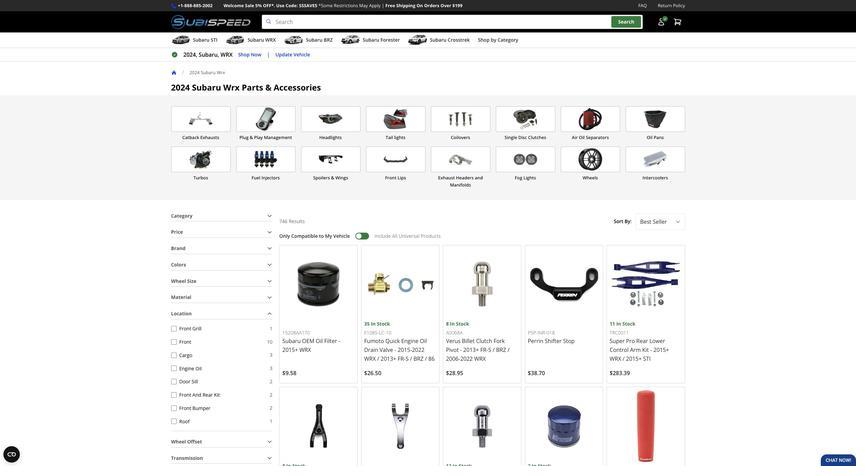 Task type: describe. For each thing, give the bounding box(es) containing it.
11
[[610, 321, 615, 327]]

2024,
[[183, 51, 197, 58]]

a subaru sti thumbnail image image
[[171, 35, 190, 45]]

subispeed logo image
[[171, 15, 251, 29]]

Cargo button
[[171, 353, 177, 358]]

3 for cargo
[[270, 352, 272, 358]]

in for lc-
[[371, 321, 376, 327]]

Front Grill button
[[171, 326, 177, 332]]

universal
[[399, 233, 420, 239]]

sti inside 11 in stock trc0011 super pro rear lower control arm kit - 2015+ wrx / 2015+ sti
[[643, 355, 651, 363]]

subaru wrx button
[[226, 34, 276, 48]]

faq
[[638, 2, 647, 9]]

plug & play management image
[[236, 107, 295, 132]]

subaru brz button
[[284, 34, 333, 48]]

sti inside dropdown button
[[211, 37, 217, 43]]

now
[[251, 51, 261, 58]]

search
[[618, 19, 634, 25]]

category button
[[171, 211, 272, 221]]

stock for billet
[[456, 321, 469, 327]]

subaru for subaru forester
[[363, 37, 379, 43]]

single disc clutches button
[[496, 106, 555, 141]]

2 horizontal spatial 2015+
[[653, 346, 669, 354]]

2022 inside '8 in stock a0068a verus billet clutch fork pivot - 2013+ fr-s / brz / 2006-2022 wrx'
[[460, 355, 473, 363]]

tail lights button
[[366, 106, 425, 141]]

746 results
[[279, 218, 305, 225]]

8
[[446, 321, 449, 327]]

exhaust
[[438, 175, 455, 181]]

lc-
[[379, 329, 386, 336]]

coilovers button
[[431, 106, 490, 141]]

1 horizontal spatial 2015+
[[626, 355, 642, 363]]

brz inside '8 in stock a0068a verus billet clutch fork pivot - 2013+ fr-s / brz / 2006-2022 wrx'
[[496, 346, 506, 354]]

control
[[610, 346, 629, 354]]

accessories
[[274, 82, 321, 93]]

select... image
[[675, 219, 681, 224]]

update vehicle
[[275, 51, 310, 58]]

intercoolers
[[643, 175, 668, 181]]

roof
[[179, 418, 190, 425]]

verus
[[446, 337, 461, 345]]

- inside 15208aa170 subaru oem oil filter - 2015+ wrx
[[338, 337, 340, 345]]

1 vertical spatial 10
[[267, 338, 272, 345]]

plug & play management button
[[236, 106, 295, 141]]

home image
[[171, 70, 177, 75]]

2013+ inside 35 in stock f108s-lc-10 fumoto quick engine oil drain valve - 2015-2022 wrx / 2013+ fr-s / brz / 86
[[381, 355, 396, 363]]

1 for roof
[[270, 418, 272, 424]]

$38.70
[[528, 370, 545, 377]]

fog lights
[[515, 175, 536, 181]]

a subaru brz thumbnail image image
[[284, 35, 303, 45]]

crosstrek
[[448, 37, 470, 43]]

wheel offset
[[171, 438, 202, 445]]

forester
[[381, 37, 400, 43]]

2024 subaru wrx
[[189, 69, 225, 75]]

and
[[192, 392, 201, 398]]

open widget image
[[3, 446, 20, 463]]

air oil separators image
[[561, 107, 620, 132]]

parts
[[242, 82, 263, 93]]

subaru sti button
[[171, 34, 217, 48]]

subaru oem oil filter - 2015+ wrx image
[[282, 248, 355, 320]]

sort by:
[[614, 218, 632, 225]]

inr-
[[538, 329, 547, 336]]

15208aa170
[[282, 329, 310, 336]]

018
[[547, 329, 555, 336]]

1 horizontal spatial |
[[382, 2, 384, 9]]

& for plug
[[250, 134, 253, 140]]

blitz oil filter - 2015-2022 wrx / 2013+ fr-s / brz / 86 image
[[528, 390, 600, 462]]

$283.39
[[610, 370, 630, 377]]

door
[[179, 378, 190, 385]]

Select... button
[[636, 213, 685, 230]]

transmission button
[[171, 453, 272, 463]]

2013+ inside '8 in stock a0068a verus billet clutch fork pivot - 2013+ fr-s / brz / 2006-2022 wrx'
[[463, 346, 479, 354]]

play
[[254, 134, 263, 140]]

free
[[385, 2, 395, 9]]

apply
[[369, 2, 381, 9]]

wheel for wheel offset
[[171, 438, 186, 445]]

brand
[[171, 245, 185, 252]]

results
[[289, 218, 305, 225]]

subaru inside 15208aa170 subaru oem oil filter - 2015+ wrx
[[282, 337, 301, 345]]

Front Bumper button
[[171, 406, 177, 411]]

2024 for 2024 subaru wrx parts & accessories
[[171, 82, 190, 93]]

subaru wrx
[[248, 37, 276, 43]]

Door Sill button
[[171, 379, 177, 384]]

plug
[[239, 134, 249, 140]]

15208aa170 subaru oem oil filter - 2015+ wrx
[[282, 329, 340, 354]]

headlights button
[[301, 106, 360, 141]]

faq link
[[638, 2, 647, 9]]

super pro rear lower control arm kit - 2015+ wrx / 2015+ sti image
[[610, 248, 682, 320]]

0 horizontal spatial engine
[[179, 365, 194, 372]]

subaru crosstrek
[[430, 37, 470, 43]]

spoilers
[[313, 175, 330, 181]]

0 horizontal spatial rear
[[203, 392, 213, 398]]

oil pans image
[[626, 107, 685, 132]]

tail lights
[[386, 134, 406, 140]]

offset
[[187, 438, 202, 445]]

button image
[[657, 18, 665, 26]]

2002
[[202, 2, 213, 9]]

turbos
[[193, 175, 208, 181]]

grimmspeed tallboy shift knob, aluminum red - 380008 image
[[610, 390, 682, 462]]

fr- inside '8 in stock a0068a verus billet clutch fork pivot - 2013+ fr-s / brz / 2006-2022 wrx'
[[480, 346, 488, 354]]

wheel size button
[[171, 276, 272, 286]]

colors button
[[171, 260, 272, 270]]

turbos image
[[171, 147, 230, 172]]

perrin
[[528, 337, 543, 345]]

billet
[[462, 337, 475, 345]]

oil pans
[[647, 134, 664, 140]]

10 inside 35 in stock f108s-lc-10 fumoto quick engine oil drain valve - 2015-2022 wrx / 2013+ fr-s / brz / 86
[[386, 329, 391, 336]]

Front button
[[171, 339, 177, 345]]

fog lights image
[[496, 147, 555, 172]]

size
[[187, 278, 196, 284]]

front for front lips
[[385, 175, 396, 181]]

35 in stock f108s-lc-10 fumoto quick engine oil drain valve - 2015-2022 wrx / 2013+ fr-s / brz / 86
[[364, 321, 435, 363]]

exhaust headers and manifolds
[[438, 175, 483, 188]]

2015-
[[398, 346, 412, 354]]

wrx for 2024 subaru wrx
[[217, 69, 225, 75]]

shop by category button
[[478, 34, 518, 48]]

catback
[[182, 134, 199, 140]]

tail lights image
[[366, 107, 425, 132]]

sale
[[245, 2, 254, 9]]

2022 inside 35 in stock f108s-lc-10 fumoto quick engine oil drain valve - 2015-2022 wrx / 2013+ fr-s / brz / 86
[[412, 346, 424, 354]]

subaru for subaru sti
[[193, 37, 209, 43]]

return policy
[[658, 2, 685, 9]]

injectors
[[262, 175, 280, 181]]

location
[[171, 310, 192, 317]]

oil left pans
[[647, 134, 653, 140]]

brand button
[[171, 243, 272, 254]]

shop for shop by category
[[478, 37, 490, 43]]

sort
[[614, 218, 623, 225]]

cargo
[[179, 352, 192, 358]]

catback exhausts image
[[171, 107, 230, 132]]

subaru forester
[[363, 37, 400, 43]]

perrin shifter stop image
[[528, 248, 600, 320]]

& for spoilers
[[331, 175, 334, 181]]

stock for 10
[[377, 321, 390, 327]]

include
[[374, 233, 391, 239]]

exhausts
[[200, 134, 219, 140]]

- inside 35 in stock f108s-lc-10 fumoto quick engine oil drain valve - 2015-2022 wrx / 2013+ fr-s / brz / 86
[[394, 346, 396, 354]]

fuel injectors button
[[236, 147, 295, 189]]

fog
[[515, 175, 522, 181]]

welcome sale 5% off*. use code: sssave5
[[224, 2, 317, 9]]



Task type: vqa. For each thing, say whether or not it's contained in the screenshot.
the leftmost 10
yes



Task type: locate. For each thing, give the bounding box(es) containing it.
1 vertical spatial 2
[[270, 391, 272, 398]]

1 vertical spatial wrx
[[223, 82, 240, 93]]

1 wheel from the top
[[171, 278, 186, 284]]

subaru down 2024, subaru, wrx
[[201, 69, 216, 75]]

engine oil
[[179, 365, 202, 372]]

$28.95
[[446, 370, 463, 377]]

|
[[382, 2, 384, 9], [267, 51, 270, 58]]

brz down fork
[[496, 346, 506, 354]]

2 for door sill
[[270, 378, 272, 385]]

2015+ down 15208aa170
[[282, 346, 298, 354]]

1 vertical spatial sti
[[643, 355, 651, 363]]

1 2 from the top
[[270, 378, 272, 385]]

2015+ down arm
[[626, 355, 642, 363]]

& inside button
[[250, 134, 253, 140]]

3 2 from the top
[[270, 405, 272, 411]]

8 in stock a0068a verus billet clutch fork pivot - 2013+ fr-s / brz / 2006-2022 wrx
[[446, 321, 510, 363]]

intercoolers image
[[626, 147, 685, 172]]

stock for pro
[[622, 321, 635, 327]]

a subaru forester thumbnail image image
[[341, 35, 360, 45]]

verus billet clutch fork pivot - 2013+ fr-s / brz / 2006-2022 wrx image
[[446, 248, 518, 320]]

spoilers & wings image
[[301, 147, 360, 172]]

1 horizontal spatial 2013+
[[463, 346, 479, 354]]

wrx inside '8 in stock a0068a verus billet clutch fork pivot - 2013+ fr-s / brz / 2006-2022 wrx'
[[474, 355, 486, 363]]

filter
[[324, 337, 337, 345]]

1 vertical spatial rear
[[203, 392, 213, 398]]

stock inside 11 in stock trc0011 super pro rear lower control arm kit - 2015+ wrx / 2015+ sti
[[622, 321, 635, 327]]

1 vertical spatial 3
[[270, 365, 272, 371]]

wrx for 2024 subaru wrx parts & accessories
[[223, 82, 240, 93]]

1 horizontal spatial 2022
[[460, 355, 473, 363]]

& left play
[[250, 134, 253, 140]]

front for front and rear kit
[[179, 392, 191, 398]]

1 horizontal spatial vehicle
[[333, 233, 350, 239]]

0 horizontal spatial &
[[250, 134, 253, 140]]

shop inside dropdown button
[[478, 37, 490, 43]]

oil left verus
[[420, 337, 427, 345]]

wheel size
[[171, 278, 196, 284]]

wheel
[[171, 278, 186, 284], [171, 438, 186, 445]]

0 horizontal spatial vehicle
[[294, 51, 310, 58]]

+1-
[[178, 2, 184, 9]]

kit inside 11 in stock trc0011 super pro rear lower control arm kit - 2015+ wrx / 2015+ sti
[[642, 346, 649, 354]]

0 vertical spatial subaru
[[201, 69, 216, 75]]

engine
[[401, 337, 418, 345], [179, 365, 194, 372]]

shop for shop now
[[238, 51, 250, 58]]

0 vertical spatial |
[[382, 2, 384, 9]]

2024 down home icon
[[171, 82, 190, 93]]

1 vertical spatial 1
[[270, 418, 272, 424]]

0 vertical spatial 3
[[270, 352, 272, 358]]

oil up the sill
[[196, 365, 202, 372]]

in right 11
[[616, 321, 621, 327]]

1 vertical spatial &
[[250, 134, 253, 140]]

oem
[[302, 337, 314, 345]]

- down lower
[[650, 346, 652, 354]]

- right pivot at the bottom right
[[460, 346, 462, 354]]

subaru brz
[[306, 37, 333, 43]]

fumoto
[[364, 337, 384, 345]]

0 horizontal spatial |
[[267, 51, 270, 58]]

subaru left forester
[[363, 37, 379, 43]]

2 stock from the left
[[456, 321, 469, 327]]

headlights image
[[301, 107, 360, 132]]

shipping
[[396, 2, 415, 9]]

2024 down 2024,
[[189, 69, 200, 75]]

wrx inside 15208aa170 subaru oem oil filter - 2015+ wrx
[[299, 346, 311, 354]]

1 vertical spatial vehicle
[[333, 233, 350, 239]]

fog lights button
[[496, 147, 555, 189]]

material
[[171, 294, 191, 300]]

price
[[171, 229, 183, 235]]

clutch
[[476, 337, 492, 345]]

in for verus
[[450, 321, 455, 327]]

2 for front and rear kit
[[270, 391, 272, 398]]

single disc clutches image
[[496, 107, 555, 132]]

arm
[[630, 346, 641, 354]]

1 stock from the left
[[377, 321, 390, 327]]

1 vertical spatial s
[[406, 355, 409, 363]]

wheels button
[[561, 147, 620, 189]]

fuel injectors image
[[236, 147, 295, 172]]

wrx down clutch
[[474, 355, 486, 363]]

wrx down control
[[610, 355, 621, 363]]

brz left '86'
[[413, 355, 424, 363]]

- right valve
[[394, 346, 396, 354]]

stock up a0068a
[[456, 321, 469, 327]]

front left lips at the left
[[385, 175, 396, 181]]

location button
[[171, 309, 272, 319]]

2 horizontal spatial &
[[331, 175, 334, 181]]

2 vertical spatial &
[[331, 175, 334, 181]]

2 3 from the top
[[270, 365, 272, 371]]

brz inside dropdown button
[[324, 37, 333, 43]]

subaru for subaru brz
[[306, 37, 322, 43]]

front for front grill
[[179, 325, 191, 332]]

0 vertical spatial kit
[[642, 346, 649, 354]]

1 vertical spatial 2024
[[171, 82, 190, 93]]

air oil separators
[[572, 134, 609, 140]]

fr- inside 35 in stock f108s-lc-10 fumoto quick engine oil drain valve - 2015-2022 wrx / 2013+ fr-s / brz / 86
[[398, 355, 406, 363]]

0 vertical spatial shop
[[478, 37, 490, 43]]

in inside 35 in stock f108s-lc-10 fumoto quick engine oil drain valve - 2015-2022 wrx / 2013+ fr-s / brz / 86
[[371, 321, 376, 327]]

0 vertical spatial brz
[[324, 37, 333, 43]]

fumoto quick engine oil drain valve - 2015-2022 wrx / 2013+ fr-s / brz / 86 image
[[364, 248, 436, 320]]

2024 subaru wrx parts & accessories
[[171, 82, 321, 93]]

intercoolers button
[[626, 147, 685, 189]]

wheels image
[[561, 147, 620, 172]]

0 vertical spatial 2
[[270, 378, 272, 385]]

fr- down clutch
[[480, 346, 488, 354]]

wheel for wheel size
[[171, 278, 186, 284]]

1 horizontal spatial fr-
[[480, 346, 488, 354]]

in inside 11 in stock trc0011 super pro rear lower control arm kit - 2015+ wrx / 2015+ sti
[[616, 321, 621, 327]]

brz left a subaru forester thumbnail image on the left of the page
[[324, 37, 333, 43]]

in for super
[[616, 321, 621, 327]]

material button
[[171, 292, 272, 303]]

subaru up now
[[248, 37, 264, 43]]

front right the front button
[[179, 339, 191, 345]]

rear right the and
[[203, 392, 213, 398]]

1 horizontal spatial brz
[[413, 355, 424, 363]]

trc0011
[[610, 329, 629, 336]]

s down 2015-
[[406, 355, 409, 363]]

torque solution billet clutch fork pivot - subaru models inc. 2015+ wrx / 2013+ brz image
[[446, 390, 518, 462]]

wrx inside dropdown button
[[265, 37, 276, 43]]

- right "filter"
[[338, 337, 340, 345]]

1 vertical spatial 2013+
[[381, 355, 396, 363]]

f108s-
[[364, 329, 379, 336]]

lights
[[523, 175, 536, 181]]

3
[[270, 352, 272, 358], [270, 365, 272, 371]]

1 in from the left
[[371, 321, 376, 327]]

stock inside '8 in stock a0068a verus billet clutch fork pivot - 2013+ fr-s / brz / 2006-2022 wrx'
[[456, 321, 469, 327]]

| right now
[[267, 51, 270, 58]]

1 vertical spatial |
[[267, 51, 270, 58]]

to
[[319, 233, 324, 239]]

2 horizontal spatial stock
[[622, 321, 635, 327]]

subaru left crosstrek
[[430, 37, 446, 43]]

3 stock from the left
[[622, 321, 635, 327]]

0 vertical spatial sti
[[211, 37, 217, 43]]

off*.
[[263, 2, 275, 9]]

1 vertical spatial brz
[[496, 346, 506, 354]]

rear up arm
[[636, 337, 648, 345]]

wrx down a subaru wrx thumbnail image
[[221, 51, 233, 58]]

in inside '8 in stock a0068a verus billet clutch fork pivot - 2013+ fr-s / brz / 2006-2022 wrx'
[[450, 321, 455, 327]]

update vehicle button
[[275, 51, 310, 59]]

return
[[658, 2, 672, 9]]

- inside '8 in stock a0068a verus billet clutch fork pivot - 2013+ fr-s / brz / 2006-2022 wrx'
[[460, 346, 462, 354]]

oil pans button
[[626, 106, 685, 141]]

shop now
[[238, 51, 261, 58]]

2015+ inside 15208aa170 subaru oem oil filter - 2015+ wrx
[[282, 346, 298, 354]]

front for front
[[179, 339, 191, 345]]

wheel left offset
[[171, 438, 186, 445]]

front grill
[[179, 325, 201, 332]]

2015+ down lower
[[653, 346, 669, 354]]

front right front and rear kit button
[[179, 392, 191, 398]]

0 vertical spatial 10
[[386, 329, 391, 336]]

1 horizontal spatial &
[[265, 82, 272, 93]]

0 horizontal spatial shop
[[238, 51, 250, 58]]

0 vertical spatial 2013+
[[463, 346, 479, 354]]

1 horizontal spatial sti
[[643, 355, 651, 363]]

Front And Rear Kit button
[[171, 392, 177, 398]]

$9.58
[[282, 370, 296, 377]]

2024 for 2024 subaru wrx
[[189, 69, 200, 75]]

2 horizontal spatial brz
[[496, 346, 506, 354]]

kit right the and
[[214, 392, 220, 398]]

2013+ down billet
[[463, 346, 479, 354]]

engine inside 35 in stock f108s-lc-10 fumoto quick engine oil drain valve - 2015-2022 wrx / 2013+ fr-s / brz / 86
[[401, 337, 418, 345]]

search button
[[611, 16, 641, 28]]

search input field
[[262, 15, 643, 29]]

oil inside 35 in stock f108s-lc-10 fumoto quick engine oil drain valve - 2015-2022 wrx / 2013+ fr-s / brz / 86
[[420, 337, 427, 345]]

wrx down "drain"
[[364, 355, 376, 363]]

- inside 11 in stock trc0011 super pro rear lower control arm kit - 2015+ wrx / 2015+ sti
[[650, 346, 652, 354]]

0 horizontal spatial 2015+
[[282, 346, 298, 354]]

0 horizontal spatial 2013+
[[381, 355, 396, 363]]

a subaru crosstrek thumbnail image image
[[408, 35, 427, 45]]

0 horizontal spatial fr-
[[398, 355, 406, 363]]

885-
[[193, 2, 202, 9]]

rear inside 11 in stock trc0011 super pro rear lower control arm kit - 2015+ wrx / 2015+ sti
[[636, 337, 648, 345]]

1 vertical spatial kit
[[214, 392, 220, 398]]

$26.50
[[364, 370, 381, 377]]

+1-888-885-2002 link
[[178, 2, 213, 9]]

wrx down "oem"
[[299, 346, 311, 354]]

single
[[505, 134, 517, 140]]

engine right engine oil button
[[179, 365, 194, 372]]

0 vertical spatial wheel
[[171, 278, 186, 284]]

torque solution billet chromoly clutch fork - 2015-2022 subaru wrx image
[[364, 390, 436, 462]]

1 3 from the top
[[270, 352, 272, 358]]

shop left now
[[238, 51, 250, 58]]

2 vertical spatial brz
[[413, 355, 424, 363]]

s down clutch
[[488, 346, 491, 354]]

3 in from the left
[[616, 321, 621, 327]]

front for front bumper
[[179, 405, 191, 411]]

2022 down billet
[[460, 355, 473, 363]]

in right 8
[[450, 321, 455, 327]]

vehicle inside button
[[294, 51, 310, 58]]

s inside '8 in stock a0068a verus billet clutch fork pivot - 2013+ fr-s / brz / 2006-2022 wrx'
[[488, 346, 491, 354]]

kit right arm
[[642, 346, 649, 354]]

2022 right valve
[[412, 346, 424, 354]]

on
[[417, 2, 423, 9]]

engine up 2015-
[[401, 337, 418, 345]]

subaru down 2024 subaru wrx
[[192, 82, 221, 93]]

0 vertical spatial vehicle
[[294, 51, 310, 58]]

1 vertical spatial 2022
[[460, 355, 473, 363]]

in right 35
[[371, 321, 376, 327]]

0 horizontal spatial 2022
[[412, 346, 424, 354]]

1 vertical spatial engine
[[179, 365, 194, 372]]

1 horizontal spatial 10
[[386, 329, 391, 336]]

front lips image
[[366, 147, 425, 172]]

quick
[[385, 337, 400, 345]]

0 vertical spatial &
[[265, 82, 272, 93]]

| left free on the top of the page
[[382, 2, 384, 9]]

0 vertical spatial engine
[[401, 337, 418, 345]]

0 vertical spatial 2024
[[189, 69, 200, 75]]

sti down lower
[[643, 355, 651, 363]]

Engine Oil button
[[171, 366, 177, 371]]

3 for engine oil
[[270, 365, 272, 371]]

sti up subaru,
[[211, 37, 217, 43]]

wrx inside 11 in stock trc0011 super pro rear lower control arm kit - 2015+ wrx / 2015+ sti
[[610, 355, 621, 363]]

exhaust headers and manifolds image
[[431, 147, 490, 172]]

pro
[[626, 337, 635, 345]]

1 horizontal spatial kit
[[642, 346, 649, 354]]

/ inside 11 in stock trc0011 super pro rear lower control arm kit - 2015+ wrx / 2015+ sti
[[623, 355, 625, 363]]

subaru,
[[199, 51, 219, 58]]

Roof button
[[171, 419, 177, 424]]

wheel left the size
[[171, 278, 186, 284]]

subaru for 2024 subaru wrx parts & accessories
[[192, 82, 221, 93]]

& left wings
[[331, 175, 334, 181]]

stock up trc0011
[[622, 321, 635, 327]]

shop left by
[[478, 37, 490, 43]]

0 vertical spatial 2022
[[412, 346, 424, 354]]

fork
[[494, 337, 505, 345]]

35
[[364, 321, 370, 327]]

transmission
[[171, 455, 203, 461]]

subaru crosstrek button
[[408, 34, 470, 48]]

oil right air
[[579, 134, 585, 140]]

wrx left parts
[[223, 82, 240, 93]]

1 vertical spatial subaru
[[192, 82, 221, 93]]

1 horizontal spatial s
[[488, 346, 491, 354]]

2 in from the left
[[450, 321, 455, 327]]

0 horizontal spatial brz
[[324, 37, 333, 43]]

welcome
[[224, 2, 244, 9]]

oil right "oem"
[[316, 337, 323, 345]]

oil inside 15208aa170 subaru oem oil filter - 2015+ wrx
[[316, 337, 323, 345]]

5%
[[255, 2, 262, 9]]

subaru sti
[[193, 37, 217, 43]]

1 horizontal spatial engine
[[401, 337, 418, 345]]

*some restrictions may apply | free shipping on orders over $199
[[319, 2, 463, 9]]

front right 'front bumper' button
[[179, 405, 191, 411]]

front right the front grill button
[[179, 325, 191, 332]]

subaru for subaru crosstrek
[[430, 37, 446, 43]]

drain
[[364, 346, 378, 354]]

0 vertical spatial wrx
[[217, 69, 225, 75]]

1 horizontal spatial stock
[[456, 321, 469, 327]]

746
[[279, 218, 288, 225]]

2 1 from the top
[[270, 418, 272, 424]]

1 horizontal spatial shop
[[478, 37, 490, 43]]

0 vertical spatial rear
[[636, 337, 648, 345]]

tail
[[386, 134, 393, 140]]

price button
[[171, 227, 272, 238]]

wrx down subaru,
[[217, 69, 225, 75]]

verus forged clutch fork - 2006+ subaru wrx image
[[282, 390, 355, 462]]

subaru right a subaru brz thumbnail image
[[306, 37, 322, 43]]

0 horizontal spatial kit
[[214, 392, 220, 398]]

kit
[[642, 346, 649, 354], [214, 392, 220, 398]]

1 vertical spatial shop
[[238, 51, 250, 58]]

coilovers image
[[431, 107, 490, 132]]

1 vertical spatial fr-
[[398, 355, 406, 363]]

0 horizontal spatial s
[[406, 355, 409, 363]]

pivot
[[446, 346, 459, 354]]

2 for front bumper
[[270, 405, 272, 411]]

2013+ down valve
[[381, 355, 396, 363]]

subaru for 2024 subaru wrx
[[201, 69, 216, 75]]

wheel offset button
[[171, 437, 272, 447]]

1 for front grill
[[270, 325, 272, 332]]

headlights
[[319, 134, 342, 140]]

0 vertical spatial 1
[[270, 325, 272, 332]]

vehicle
[[294, 51, 310, 58], [333, 233, 350, 239]]

0 horizontal spatial in
[[371, 321, 376, 327]]

2 wheel from the top
[[171, 438, 186, 445]]

clutches
[[528, 134, 546, 140]]

wrx up update
[[265, 37, 276, 43]]

10
[[386, 329, 391, 336], [267, 338, 272, 345]]

subaru forester button
[[341, 34, 400, 48]]

2 horizontal spatial in
[[616, 321, 621, 327]]

disc
[[518, 134, 527, 140]]

& inside 'button'
[[331, 175, 334, 181]]

& right parts
[[265, 82, 272, 93]]

bumper
[[192, 405, 210, 411]]

0 horizontal spatial stock
[[377, 321, 390, 327]]

1 horizontal spatial rear
[[636, 337, 648, 345]]

subaru for subaru wrx
[[248, 37, 264, 43]]

category
[[498, 37, 518, 43]]

spoilers & wings
[[313, 175, 348, 181]]

0 vertical spatial fr-
[[480, 346, 488, 354]]

turbos button
[[171, 147, 231, 189]]

subaru down 15208aa170
[[282, 337, 301, 345]]

front inside 'button'
[[385, 175, 396, 181]]

subaru up 2024, subaru, wrx
[[193, 37, 209, 43]]

subaru inside dropdown button
[[363, 37, 379, 43]]

stock inside 35 in stock f108s-lc-10 fumoto quick engine oil drain valve - 2015-2022 wrx / 2013+ fr-s / brz / 86
[[377, 321, 390, 327]]

2 vertical spatial 2
[[270, 405, 272, 411]]

front lips
[[385, 175, 406, 181]]

compatible
[[291, 233, 318, 239]]

1 vertical spatial wheel
[[171, 438, 186, 445]]

s inside 35 in stock f108s-lc-10 fumoto quick engine oil drain valve - 2015-2022 wrx / 2013+ fr-s / brz / 86
[[406, 355, 409, 363]]

stock up lc-
[[377, 321, 390, 327]]

0 horizontal spatial sti
[[211, 37, 217, 43]]

fr- down 2015-
[[398, 355, 406, 363]]

vehicle right the my
[[333, 233, 350, 239]]

brz inside 35 in stock f108s-lc-10 fumoto quick engine oil drain valve - 2015-2022 wrx / 2013+ fr-s / brz / 86
[[413, 355, 424, 363]]

stock
[[377, 321, 390, 327], [456, 321, 469, 327], [622, 321, 635, 327]]

fuel injectors
[[252, 175, 280, 181]]

wrx inside 35 in stock f108s-lc-10 fumoto quick engine oil drain valve - 2015-2022 wrx / 2013+ fr-s / brz / 86
[[364, 355, 376, 363]]

code:
[[286, 2, 298, 9]]

2 2 from the top
[[270, 391, 272, 398]]

a subaru wrx thumbnail image image
[[226, 35, 245, 45]]

1 1 from the top
[[270, 325, 272, 332]]

restrictions
[[334, 2, 358, 9]]

0 horizontal spatial 10
[[267, 338, 272, 345]]

vehicle down subaru brz dropdown button
[[294, 51, 310, 58]]

&
[[265, 82, 272, 93], [250, 134, 253, 140], [331, 175, 334, 181]]

0 vertical spatial s
[[488, 346, 491, 354]]

grill
[[192, 325, 201, 332]]

1 horizontal spatial in
[[450, 321, 455, 327]]

lips
[[398, 175, 406, 181]]

*some
[[319, 2, 333, 9]]



